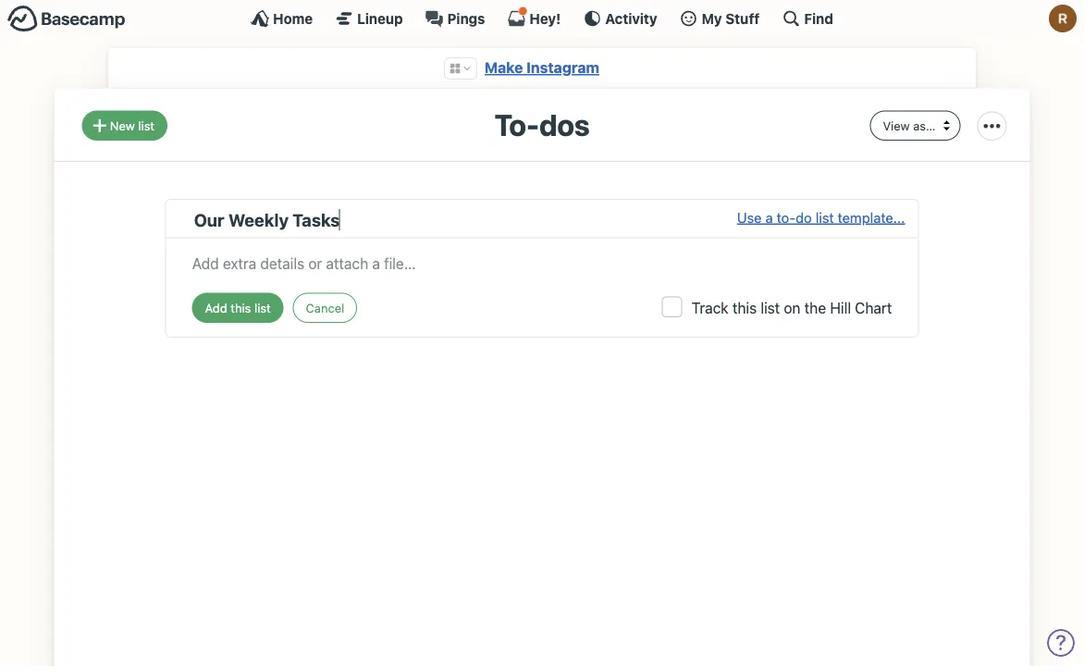 Task type: describe. For each thing, give the bounding box(es) containing it.
main element
[[0, 0, 1085, 36]]

track
[[692, 299, 729, 316]]

the
[[805, 299, 827, 316]]

stuff
[[726, 10, 760, 26]]

switch accounts image
[[7, 5, 126, 33]]

use
[[738, 209, 762, 225]]

instagram
[[527, 59, 600, 76]]

view as… button
[[871, 111, 961, 141]]

pings
[[448, 10, 485, 26]]

use a to-do list template... link
[[738, 207, 906, 233]]

2 vertical spatial list
[[761, 299, 781, 316]]

on
[[784, 299, 801, 316]]

cancel
[[306, 301, 345, 315]]

as…
[[914, 118, 936, 132]]

home link
[[251, 9, 313, 28]]

pings button
[[425, 9, 485, 28]]

make instagram link
[[485, 59, 600, 76]]

to-
[[777, 209, 796, 225]]

do
[[796, 209, 813, 225]]

my stuff
[[702, 10, 760, 26]]

this
[[733, 299, 757, 316]]

a
[[766, 209, 773, 225]]

Name this list… text field
[[194, 207, 738, 233]]

to-dos
[[495, 107, 590, 142]]

my stuff button
[[680, 9, 760, 28]]



Task type: vqa. For each thing, say whether or not it's contained in the screenshot.
the across
no



Task type: locate. For each thing, give the bounding box(es) containing it.
template...
[[838, 209, 906, 225]]

my
[[702, 10, 723, 26]]

view as…
[[884, 118, 936, 132]]

1 vertical spatial list
[[816, 209, 835, 225]]

list right do
[[816, 209, 835, 225]]

hill chart
[[831, 299, 893, 316]]

cancel button
[[293, 293, 358, 323]]

dos
[[540, 107, 590, 142]]

list right new
[[138, 118, 155, 132]]

to-
[[495, 107, 540, 142]]

home
[[273, 10, 313, 26]]

make
[[485, 59, 523, 76]]

new list link
[[82, 111, 168, 141]]

track this list on the hill chart
[[692, 299, 893, 316]]

None submit
[[192, 293, 284, 323]]

lineup
[[358, 10, 403, 26]]

0 vertical spatial list
[[138, 118, 155, 132]]

None text field
[[192, 248, 893, 274]]

activity
[[606, 10, 658, 26]]

lineup link
[[335, 9, 403, 28]]

activity link
[[583, 9, 658, 28]]

make instagram
[[485, 59, 600, 76]]

hey! button
[[508, 6, 561, 28]]

1 horizontal spatial list
[[761, 299, 781, 316]]

find
[[805, 10, 834, 26]]

list left on
[[761, 299, 781, 316]]

list
[[138, 118, 155, 132], [816, 209, 835, 225], [761, 299, 781, 316]]

2 horizontal spatial list
[[816, 209, 835, 225]]

hey!
[[530, 10, 561, 26]]

0 horizontal spatial list
[[138, 118, 155, 132]]

find button
[[783, 9, 834, 28]]

ruby image
[[1050, 5, 1077, 32]]

new
[[110, 118, 135, 132]]

new list
[[110, 118, 155, 132]]

view
[[884, 118, 911, 132]]

use a to-do list template...
[[738, 209, 906, 225]]



